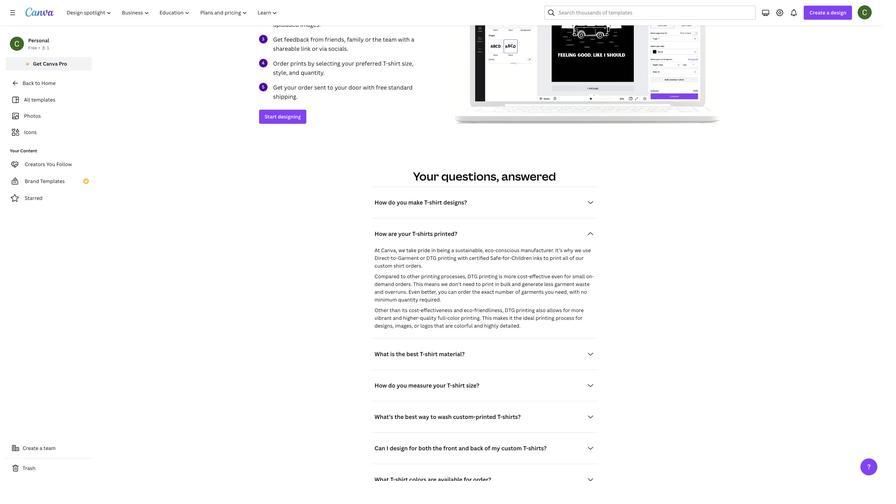 Task type: describe. For each thing, give the bounding box(es) containing it.
get for get feedback from friends, family or the team with a shareable link or via socials.
[[273, 36, 283, 43]]

can
[[449, 289, 457, 295]]

best inside 'dropdown button'
[[407, 350, 419, 358]]

canva
[[43, 60, 58, 67]]

it's
[[556, 247, 563, 254]]

of inside dropdown button
[[485, 444, 491, 452]]

being
[[437, 247, 450, 254]]

start
[[265, 113, 277, 120]]

or left via
[[312, 45, 318, 53]]

higher-
[[403, 315, 420, 321]]

printing up ideal
[[516, 307, 535, 314]]

​​can
[[375, 444, 386, 452]]

take
[[407, 247, 417, 254]]

back to home link
[[6, 76, 92, 90]]

minimum
[[375, 296, 397, 303]]

what's
[[375, 413, 394, 421]]

printing inside at canva, we take pride in being a sustainable, eco-conscious manufacturer. it's why we use direct-to-garment or dtg printing with certified safe-for-children inks to print all of our custom shirt orders.
[[438, 255, 457, 261]]

1
[[47, 45, 49, 51]]

quantity.
[[301, 69, 325, 76]]

printed
[[476, 413, 496, 421]]

how for how do you make t-shirt designs?
[[375, 199, 387, 206]]

shirt inside how do you make t-shirt designs? dropdown button
[[430, 199, 442, 206]]

shirts
[[418, 230, 433, 238]]

what
[[375, 350, 389, 358]]

family
[[347, 36, 364, 43]]

a inside button
[[40, 445, 42, 452]]

shirt inside order prints by selecting your preferred t-shirt size, style, and quantity.
[[388, 60, 401, 67]]

how for how are your t-shirts printed?
[[375, 230, 387, 238]]

or inside "other than its cost-effectiveness and eco-friendliness, dtg printing also allows for more vibrant and higher-quality full-color printing. this makes it the ideal printing process for designs, images, or logos that are colorful and highly detailed."
[[414, 322, 420, 329]]

no
[[581, 289, 587, 295]]

cost- inside 'compared to other printing processes, dtg printing is more cost-effective even for small on- demand orders. this means we don't need to print in bulk and  generate less garment waste and overruns. even better, you can order the exact number of garments you need, with no minimum quantity required.'
[[518, 273, 530, 280]]

allows
[[547, 307, 562, 314]]

the inside 'dropdown button'
[[396, 350, 405, 358]]

compared
[[375, 273, 400, 280]]

shipping.
[[273, 93, 298, 100]]

eco- inside "other than its cost-effectiveness and eco-friendliness, dtg printing also allows for more vibrant and higher-quality full-color printing. this makes it the ideal printing process for designs, images, or logos that are colorful and highly detailed."
[[464, 307, 475, 314]]

in inside 'compared to other printing processes, dtg printing is more cost-effective even for small on- demand orders. this means we don't need to print in bulk and  generate less garment waste and overruns. even better, you can order the exact number of garments you need, with no minimum quantity required.'
[[495, 281, 500, 287]]

the inside 'compared to other printing processes, dtg printing is more cost-effective even for small on- demand orders. this means we don't need to print in bulk and  generate less garment waste and overruns. even better, you can order the exact number of garments you need, with no minimum quantity required.'
[[473, 289, 481, 295]]

this inside 'compared to other printing processes, dtg printing is more cost-effective even for small on- demand orders. this means we don't need to print in bulk and  generate less garment waste and overruns. even better, you can order the exact number of garments you need, with no minimum quantity required.'
[[414, 281, 423, 287]]

dtg inside "other than its cost-effectiveness and eco-friendliness, dtg printing also allows for more vibrant and higher-quality full-color printing. this makes it the ideal printing process for designs, images, or logos that are colorful and highly detailed."
[[505, 307, 515, 314]]

trash
[[23, 465, 36, 472]]

makes
[[493, 315, 508, 321]]

your right measure
[[434, 382, 446, 389]]

to inside 'get your order sent to your door with free standard shipping.'
[[328, 84, 334, 91]]

for inside 'compared to other printing processes, dtg printing is more cost-effective even for small on- demand orders. this means we don't need to print in bulk and  generate less garment waste and overruns. even better, you can order the exact number of garments you need, with no minimum quantity required.'
[[565, 273, 572, 280]]

direct-
[[375, 255, 391, 261]]

dtg inside at canva, we take pride in being a sustainable, eco-conscious manufacturer. it's why we use direct-to-garment or dtg printing with certified safe-for-children inks to print all of our custom shirt orders.
[[427, 255, 437, 261]]

create for create a team
[[23, 445, 38, 452]]

quantity
[[398, 296, 419, 303]]

its
[[402, 307, 408, 314]]

icons
[[24, 129, 37, 135]]

printing.
[[461, 315, 481, 321]]

is inside 'compared to other printing processes, dtg printing is more cost-effective even for small on- demand orders. this means we don't need to print in bulk and  generate less garment waste and overruns. even better, you can order the exact number of garments you need, with no minimum quantity required.'
[[499, 273, 503, 280]]

highly
[[485, 322, 499, 329]]

bulk
[[501, 281, 511, 287]]

2 horizontal spatial we
[[575, 247, 582, 254]]

start designing link
[[259, 110, 307, 124]]

a inside the 'get feedback from friends, family or the team with a shareable link or via socials.'
[[412, 36, 415, 43]]

the right both
[[433, 444, 442, 452]]

0 horizontal spatial shirts?
[[503, 413, 521, 421]]

and down demand on the left of the page
[[375, 289, 384, 295]]

front
[[444, 444, 458, 452]]

team inside button
[[44, 445, 56, 452]]

and inside dropdown button
[[459, 444, 469, 452]]

to-
[[391, 255, 398, 261]]

do for make
[[389, 199, 396, 206]]

for up the process
[[564, 307, 571, 314]]

and up color
[[454, 307, 463, 314]]

your for your content
[[10, 148, 19, 154]]

templates
[[40, 178, 65, 185]]

order inside 'compared to other printing processes, dtg printing is more cost-effective even for small on- demand orders. this means we don't need to print in bulk and  generate less garment waste and overruns. even better, you can order the exact number of garments you need, with no minimum quantity required.'
[[458, 289, 471, 295]]

t- right make
[[425, 199, 430, 206]]

how do you measure your t-shirt size?
[[375, 382, 480, 389]]

what is the best t-shirt material? button
[[372, 347, 598, 361]]

other than its cost-effectiveness and eco-friendliness, dtg printing also allows for more vibrant and higher-quality full-color printing. this makes it the ideal printing process for designs, images, or logos that are colorful and highly detailed.
[[375, 307, 584, 329]]

shirt inside at canva, we take pride in being a sustainable, eco-conscious manufacturer. it's why we use direct-to-garment or dtg printing with certified safe-for-children inks to print all of our custom shirt orders.
[[394, 262, 405, 269]]

templates
[[31, 96, 55, 103]]

order inside 'get your order sent to your door with free standard shipping.'
[[298, 84, 313, 91]]

sent
[[315, 84, 326, 91]]

all templates link
[[10, 93, 87, 107]]

t- up the take in the bottom left of the page
[[413, 230, 418, 238]]

in inside at canva, we take pride in being a sustainable, eco-conscious manufacturer. it's why we use direct-to-garment or dtg printing with certified safe-for-children inks to print all of our custom shirt orders.
[[432, 247, 436, 254]]

pro
[[59, 60, 67, 67]]

top level navigation element
[[62, 6, 283, 20]]

do for measure
[[389, 382, 396, 389]]

it
[[510, 315, 513, 321]]

back
[[23, 80, 34, 86]]

design for a
[[831, 9, 847, 16]]

logos
[[421, 322, 433, 329]]

back to home
[[23, 80, 56, 86]]

to right back
[[35, 80, 40, 86]]

to inside at canva, we take pride in being a sustainable, eco-conscious manufacturer. it's why we use direct-to-garment or dtg printing with certified safe-for-children inks to print all of our custom shirt orders.
[[544, 255, 549, 261]]

with inside at canva, we take pride in being a sustainable, eco-conscious manufacturer. it's why we use direct-to-garment or dtg printing with certified safe-for-children inks to print all of our custom shirt orders.
[[458, 255, 468, 261]]

garments
[[522, 289, 544, 295]]

all
[[24, 96, 30, 103]]

how do you make t-shirt designs?
[[375, 199, 467, 206]]

questions,
[[442, 169, 500, 184]]

you left can
[[438, 289, 447, 295]]

design for your
[[317, 12, 335, 19]]

the right "what's"
[[395, 413, 404, 421]]

and down than
[[393, 315, 402, 321]]

create a team
[[23, 445, 56, 452]]

with inside the 'get feedback from friends, family or the team with a shareable link or via socials.'
[[398, 36, 410, 43]]

full-
[[438, 315, 448, 321]]

personal
[[28, 37, 49, 44]]

pride
[[418, 247, 431, 254]]

even
[[409, 289, 420, 295]]

​​can i design for both the front and back of my custom t-shirts? button
[[372, 441, 598, 455]]

more inside "other than its cost-effectiveness and eco-friendliness, dtg printing also allows for more vibrant and higher-quality full-color printing. this makes it the ideal printing process for designs, images, or logos that are colorful and highly detailed."
[[572, 307, 584, 314]]

less
[[545, 281, 554, 287]]

custom inside dropdown button
[[502, 444, 522, 452]]

custom inside at canva, we take pride in being a sustainable, eco-conscious manufacturer. it's why we use direct-to-garment or dtg printing with certified safe-for-children inks to print all of our custom shirt orders.
[[375, 262, 393, 269]]

how are your t-shirts printed?
[[375, 230, 458, 238]]

other
[[407, 273, 420, 280]]

need
[[463, 281, 475, 287]]

brand templates
[[25, 178, 65, 185]]

need,
[[555, 289, 569, 295]]

both
[[419, 444, 432, 452]]

your left own
[[394, 12, 407, 19]]

our
[[576, 255, 584, 261]]

your inside order prints by selecting your preferred t-shirt size, style, and quantity.
[[342, 60, 355, 67]]

trash link
[[6, 461, 92, 476]]

your questions, answered
[[413, 169, 556, 184]]

the inside "other than its cost-effectiveness and eco-friendliness, dtg printing also allows for more vibrant and higher-quality full-color printing. this makes it the ideal printing process for designs, images, or logos that are colorful and highly detailed."
[[514, 315, 522, 321]]

t- right the printed
[[498, 413, 503, 421]]

colorful
[[454, 322, 473, 329]]

eco- inside at canva, we take pride in being a sustainable, eco-conscious manufacturer. it's why we use direct-to-garment or dtg printing with certified safe-for-children inks to print all of our custom shirt orders.
[[485, 247, 496, 254]]

free
[[376, 84, 387, 91]]

best inside dropdown button
[[405, 413, 417, 421]]

get for get your order sent to your door with free standard shipping.
[[273, 84, 283, 91]]

get canva pro button
[[6, 57, 92, 71]]

your up the take in the bottom left of the page
[[399, 230, 411, 238]]

for right the process
[[576, 315, 583, 321]]

how for how do you measure your t-shirt size?
[[375, 382, 387, 389]]

christina overa image
[[858, 5, 873, 19]]

waste
[[576, 281, 590, 287]]

required.
[[420, 296, 441, 303]]

make
[[409, 199, 423, 206]]

preferred
[[356, 60, 382, 67]]

create a design
[[810, 9, 847, 16]]

conscious
[[496, 247, 520, 254]]

ideal
[[523, 315, 535, 321]]

to left other
[[401, 273, 406, 280]]

that
[[435, 322, 444, 329]]

measure
[[409, 382, 432, 389]]

0 horizontal spatial we
[[399, 247, 405, 254]]



Task type: locate. For each thing, give the bounding box(es) containing it.
1 vertical spatial dtg
[[468, 273, 478, 280]]

0 vertical spatial team
[[383, 36, 397, 43]]

process
[[556, 315, 575, 321]]

1 horizontal spatial shirts?
[[529, 444, 547, 452]]

printing down also
[[536, 315, 555, 321]]

you left measure
[[397, 382, 407, 389]]

this up even
[[414, 281, 423, 287]]

t- down logos
[[420, 350, 425, 358]]

to right the way
[[431, 413, 437, 421]]

how to design and order custom t-shirts image
[[454, 0, 722, 124]]

1 horizontal spatial order
[[458, 289, 471, 295]]

door
[[349, 84, 362, 91]]

your for your questions, answered
[[413, 169, 439, 184]]

get for get canva pro
[[33, 60, 42, 67]]

don't
[[449, 281, 462, 287]]

design inside customize your design with graphics, text or your own uploaded images.
[[317, 12, 335, 19]]

of left my on the right
[[485, 444, 491, 452]]

with left free
[[363, 84, 375, 91]]

creators you follow link
[[6, 157, 92, 171]]

1 horizontal spatial print
[[550, 255, 562, 261]]

Search search field
[[559, 6, 752, 19]]

0 horizontal spatial in
[[432, 247, 436, 254]]

we
[[399, 247, 405, 254], [575, 247, 582, 254], [441, 281, 448, 287]]

your up shipping. at the top of the page
[[284, 84, 297, 91]]

i
[[387, 444, 389, 452]]

to right sent
[[328, 84, 334, 91]]

start designing
[[265, 113, 301, 120]]

2 horizontal spatial of
[[570, 255, 575, 261]]

create inside dropdown button
[[810, 9, 826, 16]]

create a team button
[[6, 441, 92, 455]]

how
[[375, 199, 387, 206], [375, 230, 387, 238], [375, 382, 387, 389]]

2 vertical spatial how
[[375, 382, 387, 389]]

2 horizontal spatial dtg
[[505, 307, 515, 314]]

0 vertical spatial order
[[298, 84, 313, 91]]

t- right my on the right
[[524, 444, 529, 452]]

effectiveness
[[421, 307, 453, 314]]

vibrant
[[375, 315, 392, 321]]

0 horizontal spatial your
[[10, 148, 19, 154]]

and
[[289, 69, 300, 76], [512, 281, 521, 287], [375, 289, 384, 295], [454, 307, 463, 314], [393, 315, 402, 321], [474, 322, 483, 329], [459, 444, 469, 452]]

get inside the 'get feedback from friends, family or the team with a shareable link or via socials.'
[[273, 36, 283, 43]]

1 vertical spatial eco-
[[464, 307, 475, 314]]

text
[[375, 12, 386, 19]]

and inside order prints by selecting your preferred t-shirt size, style, and quantity.
[[289, 69, 300, 76]]

this
[[414, 281, 423, 287], [483, 315, 492, 321]]

the right it
[[514, 315, 522, 321]]

for left both
[[409, 444, 417, 452]]

1 vertical spatial get
[[33, 60, 42, 67]]

at
[[375, 247, 380, 254]]

orders.
[[406, 262, 423, 269], [396, 281, 412, 287]]

design inside create a design dropdown button
[[831, 9, 847, 16]]

do
[[389, 199, 396, 206], [389, 382, 396, 389]]

do left measure
[[389, 382, 396, 389]]

t-
[[383, 60, 388, 67], [425, 199, 430, 206], [413, 230, 418, 238], [420, 350, 425, 358], [447, 382, 453, 389], [498, 413, 503, 421], [524, 444, 529, 452]]

1 horizontal spatial design
[[390, 444, 408, 452]]

shirt left size?
[[453, 382, 465, 389]]

0 horizontal spatial team
[[44, 445, 56, 452]]

printing up exact
[[479, 273, 498, 280]]

or inside at canva, we take pride in being a sustainable, eco-conscious manufacturer. it's why we use direct-to-garment or dtg printing with certified safe-for-children inks to print all of our custom shirt orders.
[[420, 255, 425, 261]]

friendliness,
[[475, 307, 504, 314]]

shareable
[[273, 45, 300, 53]]

how inside how do you measure your t-shirt size? dropdown button
[[375, 382, 387, 389]]

the down "need"
[[473, 289, 481, 295]]

1 how from the top
[[375, 199, 387, 206]]

1 vertical spatial do
[[389, 382, 396, 389]]

1 horizontal spatial this
[[483, 315, 492, 321]]

1 vertical spatial this
[[483, 315, 492, 321]]

images,
[[395, 322, 413, 329]]

print up exact
[[482, 281, 494, 287]]

1 vertical spatial custom
[[502, 444, 522, 452]]

your content
[[10, 148, 37, 154]]

we up 'our'
[[575, 247, 582, 254]]

standard
[[389, 84, 413, 91]]

design up images.
[[317, 12, 335, 19]]

2 vertical spatial dtg
[[505, 307, 515, 314]]

is
[[499, 273, 503, 280], [391, 350, 395, 358]]

1 vertical spatial how
[[375, 230, 387, 238]]

and down "prints"
[[289, 69, 300, 76]]

you
[[397, 199, 407, 206], [438, 289, 447, 295], [545, 289, 554, 295], [397, 382, 407, 389]]

to inside dropdown button
[[431, 413, 437, 421]]

of
[[570, 255, 575, 261], [516, 289, 521, 295], [485, 444, 491, 452]]

manufacturer.
[[521, 247, 555, 254]]

create for create a design
[[810, 9, 826, 16]]

shirt down to-
[[394, 262, 405, 269]]

this inside "other than its cost-effectiveness and eco-friendliness, dtg printing also allows for more vibrant and higher-quality full-color printing. this makes it the ideal printing process for designs, images, or logos that are colorful and highly detailed."
[[483, 315, 492, 321]]

is right what
[[391, 350, 395, 358]]

the right family
[[373, 36, 382, 43]]

2 horizontal spatial design
[[831, 9, 847, 16]]

shirt left "material?"
[[425, 350, 438, 358]]

1 vertical spatial are
[[446, 322, 453, 329]]

your down socials.
[[342, 60, 355, 67]]

is up bulk
[[499, 273, 503, 280]]

icons link
[[10, 126, 87, 139]]

1 horizontal spatial is
[[499, 273, 503, 280]]

best left the way
[[405, 413, 417, 421]]

this down friendliness,
[[483, 315, 492, 321]]

the inside the 'get feedback from friends, family or the team with a shareable link or via socials.'
[[373, 36, 382, 43]]

t- inside 'dropdown button'
[[420, 350, 425, 358]]

better,
[[422, 289, 437, 295]]

even
[[552, 273, 563, 280]]

design for i
[[390, 444, 408, 452]]

eco- up printing.
[[464, 307, 475, 314]]

1 vertical spatial create
[[23, 445, 38, 452]]

of inside at canva, we take pride in being a sustainable, eco-conscious manufacturer. it's why we use direct-to-garment or dtg printing with certified safe-for-children inks to print all of our custom shirt orders.
[[570, 255, 575, 261]]

or down pride
[[420, 255, 425, 261]]

0 horizontal spatial order
[[298, 84, 313, 91]]

are inside dropdown button
[[389, 230, 397, 238]]

are inside "other than its cost-effectiveness and eco-friendliness, dtg printing also allows for more vibrant and higher-quality full-color printing. this makes it the ideal printing process for designs, images, or logos that are colorful and highly detailed."
[[446, 322, 453, 329]]

shirt left size, on the top of the page
[[388, 60, 401, 67]]

quality
[[420, 315, 437, 321]]

create a design button
[[805, 6, 853, 20]]

with inside 'get your order sent to your door with free standard shipping.'
[[363, 84, 375, 91]]

you down less at the right bottom
[[545, 289, 554, 295]]

of inside 'compared to other printing processes, dtg printing is more cost-effective even for small on- demand orders. this means we don't need to print in bulk and  generate less garment waste and overruns. even better, you can order the exact number of garments you need, with no minimum quantity required.'
[[516, 289, 521, 295]]

best down images, at the bottom of the page
[[407, 350, 419, 358]]

1 horizontal spatial dtg
[[468, 273, 478, 280]]

are down color
[[446, 322, 453, 329]]

size?
[[467, 382, 480, 389]]

cost- inside "other than its cost-effectiveness and eco-friendliness, dtg printing also allows for more vibrant and higher-quality full-color printing. this makes it the ideal printing process for designs, images, or logos that are colorful and highly detailed."
[[409, 307, 421, 314]]

own
[[408, 12, 420, 19]]

0 vertical spatial this
[[414, 281, 423, 287]]

1 horizontal spatial are
[[446, 322, 453, 329]]

print inside at canva, we take pride in being a sustainable, eco-conscious manufacturer. it's why we use direct-to-garment or dtg printing with certified safe-for-children inks to print all of our custom shirt orders.
[[550, 255, 562, 261]]

cost- up generate
[[518, 273, 530, 280]]

0 horizontal spatial dtg
[[427, 255, 437, 261]]

orders. down the garment
[[406, 262, 423, 269]]

sustainable,
[[456, 247, 484, 254]]

are up canva,
[[389, 230, 397, 238]]

2 vertical spatial get
[[273, 84, 283, 91]]

get left canva
[[33, 60, 42, 67]]

•
[[39, 45, 40, 51]]

we inside 'compared to other printing processes, dtg printing is more cost-effective even for small on- demand orders. this means we don't need to print in bulk and  generate less garment waste and overruns. even better, you can order the exact number of garments you need, with no minimum quantity required.'
[[441, 281, 448, 287]]

0 horizontal spatial more
[[504, 273, 517, 280]]

number
[[496, 289, 514, 295]]

team inside the 'get feedback from friends, family or the team with a shareable link or via socials.'
[[383, 36, 397, 43]]

None search field
[[545, 6, 757, 20]]

with down sustainable,
[[458, 255, 468, 261]]

0 vertical spatial get
[[273, 36, 283, 43]]

is inside 'dropdown button'
[[391, 350, 395, 358]]

0 horizontal spatial are
[[389, 230, 397, 238]]

the
[[373, 36, 382, 43], [473, 289, 481, 295], [514, 315, 522, 321], [396, 350, 405, 358], [395, 413, 404, 421], [433, 444, 442, 452]]

with up size, on the top of the page
[[398, 36, 410, 43]]

inks
[[533, 255, 543, 261]]

1 vertical spatial print
[[482, 281, 494, 287]]

back
[[471, 444, 484, 452]]

1 horizontal spatial more
[[572, 307, 584, 314]]

of right all
[[570, 255, 575, 261]]

order down "need"
[[458, 289, 471, 295]]

more up the process
[[572, 307, 584, 314]]

1 horizontal spatial in
[[495, 281, 500, 287]]

your up how do you make t-shirt designs? in the top of the page
[[413, 169, 439, 184]]

1 vertical spatial team
[[44, 445, 56, 452]]

for up garment
[[565, 273, 572, 280]]

get up shipping. at the top of the page
[[273, 84, 283, 91]]

1 vertical spatial shirts?
[[529, 444, 547, 452]]

2 vertical spatial of
[[485, 444, 491, 452]]

1 horizontal spatial your
[[413, 169, 439, 184]]

0 vertical spatial eco-
[[485, 247, 496, 254]]

0 vertical spatial your
[[10, 148, 19, 154]]

a inside at canva, we take pride in being a sustainable, eco-conscious manufacturer. it's why we use direct-to-garment or dtg printing with certified safe-for-children inks to print all of our custom shirt orders.
[[452, 247, 454, 254]]

1 vertical spatial of
[[516, 289, 521, 295]]

1 vertical spatial orders.
[[396, 281, 412, 287]]

and right bulk
[[512, 281, 521, 287]]

2 do from the top
[[389, 382, 396, 389]]

or inside customize your design with graphics, text or your own uploaded images.
[[387, 12, 393, 19]]

3 how from the top
[[375, 382, 387, 389]]

0 vertical spatial is
[[499, 273, 503, 280]]

starred link
[[6, 191, 92, 205]]

design right i
[[390, 444, 408, 452]]

wash
[[438, 413, 452, 421]]

to right "need"
[[476, 281, 481, 287]]

than
[[390, 307, 401, 314]]

0 vertical spatial print
[[550, 255, 562, 261]]

team up trash link on the bottom left
[[44, 445, 56, 452]]

1 horizontal spatial we
[[441, 281, 448, 287]]

0 horizontal spatial of
[[485, 444, 491, 452]]

you inside dropdown button
[[397, 382, 407, 389]]

printing down the being
[[438, 255, 457, 261]]

0 vertical spatial how
[[375, 199, 387, 206]]

and left back
[[459, 444, 469, 452]]

at canva, we take pride in being a sustainable, eco-conscious manufacturer. it's why we use direct-to-garment or dtg printing with certified safe-for-children inks to print all of our custom shirt orders.
[[375, 247, 591, 269]]

feedback
[[284, 36, 309, 43]]

0 vertical spatial orders.
[[406, 262, 423, 269]]

0 vertical spatial of
[[570, 255, 575, 261]]

how down what
[[375, 382, 387, 389]]

printing up means
[[422, 273, 440, 280]]

more inside 'compared to other printing processes, dtg printing is more cost-effective even for small on- demand orders. this means we don't need to print in bulk and  generate less garment waste and overruns. even better, you can order the exact number of garments you need, with no minimum quantity required.'
[[504, 273, 517, 280]]

dtg up "need"
[[468, 273, 478, 280]]

1 vertical spatial cost-
[[409, 307, 421, 314]]

do inside dropdown button
[[389, 382, 396, 389]]

other
[[375, 307, 389, 314]]

how up at
[[375, 230, 387, 238]]

print
[[550, 255, 562, 261], [482, 281, 494, 287]]

custom down direct-
[[375, 262, 393, 269]]

get up shareable
[[273, 36, 283, 43]]

1 horizontal spatial create
[[810, 9, 826, 16]]

of right number
[[516, 289, 521, 295]]

t- left size?
[[447, 382, 453, 389]]

for-
[[503, 255, 512, 261]]

0 horizontal spatial print
[[482, 281, 494, 287]]

1 horizontal spatial eco-
[[485, 247, 496, 254]]

dtg up it
[[505, 307, 515, 314]]

generate
[[522, 281, 543, 287]]

by
[[308, 60, 315, 67]]

means
[[425, 281, 440, 287]]

0 horizontal spatial create
[[23, 445, 38, 452]]

orders. inside 'compared to other printing processes, dtg printing is more cost-effective even for small on- demand orders. this means we don't need to print in bulk and  generate less garment waste and overruns. even better, you can order the exact number of garments you need, with no minimum quantity required.'
[[396, 281, 412, 287]]

0 horizontal spatial this
[[414, 281, 423, 287]]

design left christina overa icon
[[831, 9, 847, 16]]

all
[[563, 255, 569, 261]]

your left 'content'
[[10, 148, 19, 154]]

0 horizontal spatial design
[[317, 12, 335, 19]]

with
[[336, 12, 348, 19], [398, 36, 410, 43], [363, 84, 375, 91], [458, 255, 468, 261], [570, 289, 580, 295]]

or right family
[[365, 36, 371, 43]]

we left the take in the bottom left of the page
[[399, 247, 405, 254]]

customize your design with graphics, text or your own uploaded images.
[[273, 12, 420, 29]]

2 how from the top
[[375, 230, 387, 238]]

t- inside order prints by selecting your preferred t-shirt size, style, and quantity.
[[383, 60, 388, 67]]

dtg inside 'compared to other printing processes, dtg printing is more cost-effective even for small on- demand orders. this means we don't need to print in bulk and  generate less garment waste and overruns. even better, you can order the exact number of garments you need, with no minimum quantity required.'
[[468, 273, 478, 280]]

why
[[564, 247, 574, 254]]

prints
[[291, 60, 307, 67]]

0 vertical spatial cost-
[[518, 273, 530, 280]]

custom right my on the right
[[502, 444, 522, 452]]

cost- up higher-
[[409, 307, 421, 314]]

1 vertical spatial order
[[458, 289, 471, 295]]

with inside customize your design with graphics, text or your own uploaded images.
[[336, 12, 348, 19]]

or down higher-
[[414, 322, 420, 329]]

0 vertical spatial do
[[389, 199, 396, 206]]

for inside dropdown button
[[409, 444, 417, 452]]

0 vertical spatial best
[[407, 350, 419, 358]]

you inside dropdown button
[[397, 199, 407, 206]]

0 vertical spatial more
[[504, 273, 517, 280]]

0 horizontal spatial custom
[[375, 262, 393, 269]]

order left sent
[[298, 84, 313, 91]]

0 vertical spatial are
[[389, 230, 397, 238]]

do inside dropdown button
[[389, 199, 396, 206]]

a
[[827, 9, 830, 16], [412, 36, 415, 43], [452, 247, 454, 254], [40, 445, 42, 452]]

how inside how are your t-shirts printed? dropdown button
[[375, 230, 387, 238]]

1 horizontal spatial custom
[[502, 444, 522, 452]]

a inside dropdown button
[[827, 9, 830, 16]]

​​can i design for both the front and back of my custom t-shirts?
[[375, 444, 547, 452]]

how are your t-shirts printed? button
[[372, 227, 598, 241]]

1 do from the top
[[389, 199, 396, 206]]

in
[[432, 247, 436, 254], [495, 281, 500, 287]]

1 vertical spatial best
[[405, 413, 417, 421]]

1 vertical spatial in
[[495, 281, 500, 287]]

or right the text
[[387, 12, 393, 19]]

orders. inside at canva, we take pride in being a sustainable, eco-conscious manufacturer. it's why we use direct-to-garment or dtg printing with certified safe-for-children inks to print all of our custom shirt orders.
[[406, 262, 423, 269]]

dtg down pride
[[427, 255, 437, 261]]

your left the "door"
[[335, 84, 347, 91]]

1 horizontal spatial cost-
[[518, 273, 530, 280]]

0 horizontal spatial eco-
[[464, 307, 475, 314]]

your up images.
[[303, 12, 316, 19]]

1 horizontal spatial team
[[383, 36, 397, 43]]

or
[[387, 12, 393, 19], [365, 36, 371, 43], [312, 45, 318, 53], [420, 255, 425, 261], [414, 322, 420, 329]]

print down it's
[[550, 255, 562, 261]]

0 vertical spatial custom
[[375, 262, 393, 269]]

0 horizontal spatial cost-
[[409, 307, 421, 314]]

in left bulk
[[495, 281, 500, 287]]

1 horizontal spatial of
[[516, 289, 521, 295]]

in right pride
[[432, 247, 436, 254]]

create inside button
[[23, 445, 38, 452]]

photos
[[24, 113, 41, 119]]

use
[[583, 247, 591, 254]]

dtg
[[427, 255, 437, 261], [468, 273, 478, 280], [505, 307, 515, 314]]

order prints by selecting your preferred t-shirt size, style, and quantity.
[[273, 60, 414, 76]]

content
[[20, 148, 37, 154]]

0 horizontal spatial is
[[391, 350, 395, 358]]

customize
[[273, 12, 302, 19]]

0 vertical spatial in
[[432, 247, 436, 254]]

0 vertical spatial dtg
[[427, 255, 437, 261]]

brand templates link
[[6, 174, 92, 188]]

you left make
[[397, 199, 407, 206]]

0 vertical spatial shirts?
[[503, 413, 521, 421]]

are
[[389, 230, 397, 238], [446, 322, 453, 329]]

shirt inside how do you measure your t-shirt size? dropdown button
[[453, 382, 465, 389]]

with inside 'compared to other printing processes, dtg printing is more cost-effective even for small on- demand orders. this means we don't need to print in bulk and  generate less garment waste and overruns. even better, you can order the exact number of garments you need, with no minimum quantity required.'
[[570, 289, 580, 295]]

the right what
[[396, 350, 405, 358]]

garment
[[398, 255, 419, 261]]

more up bulk
[[504, 273, 517, 280]]

1 vertical spatial your
[[413, 169, 439, 184]]

1 vertical spatial is
[[391, 350, 395, 358]]

how inside how do you make t-shirt designs? dropdown button
[[375, 199, 387, 206]]

0 vertical spatial create
[[810, 9, 826, 16]]

with left no
[[570, 289, 580, 295]]

home
[[41, 80, 56, 86]]

get inside button
[[33, 60, 42, 67]]

get inside 'get your order sent to your door with free standard shipping.'
[[273, 84, 283, 91]]

print inside 'compared to other printing processes, dtg printing is more cost-effective even for small on- demand orders. this means we don't need to print in bulk and  generate less garment waste and overruns. even better, you can order the exact number of garments you need, with no minimum quantity required.'
[[482, 281, 494, 287]]

and down printing.
[[474, 322, 483, 329]]

we left don't
[[441, 281, 448, 287]]

eco- up safe- on the bottom right of the page
[[485, 247, 496, 254]]

shirt inside what is the best t-shirt material? 'dropdown button'
[[425, 350, 438, 358]]

for
[[565, 273, 572, 280], [564, 307, 571, 314], [576, 315, 583, 321], [409, 444, 417, 452]]

orders. up overruns.
[[396, 281, 412, 287]]

1 vertical spatial more
[[572, 307, 584, 314]]

creators you follow
[[25, 161, 72, 168]]

design inside ​​can i design for both the front and back of my custom t-shirts? dropdown button
[[390, 444, 408, 452]]



Task type: vqa. For each thing, say whether or not it's contained in the screenshot.
of to the middle
yes



